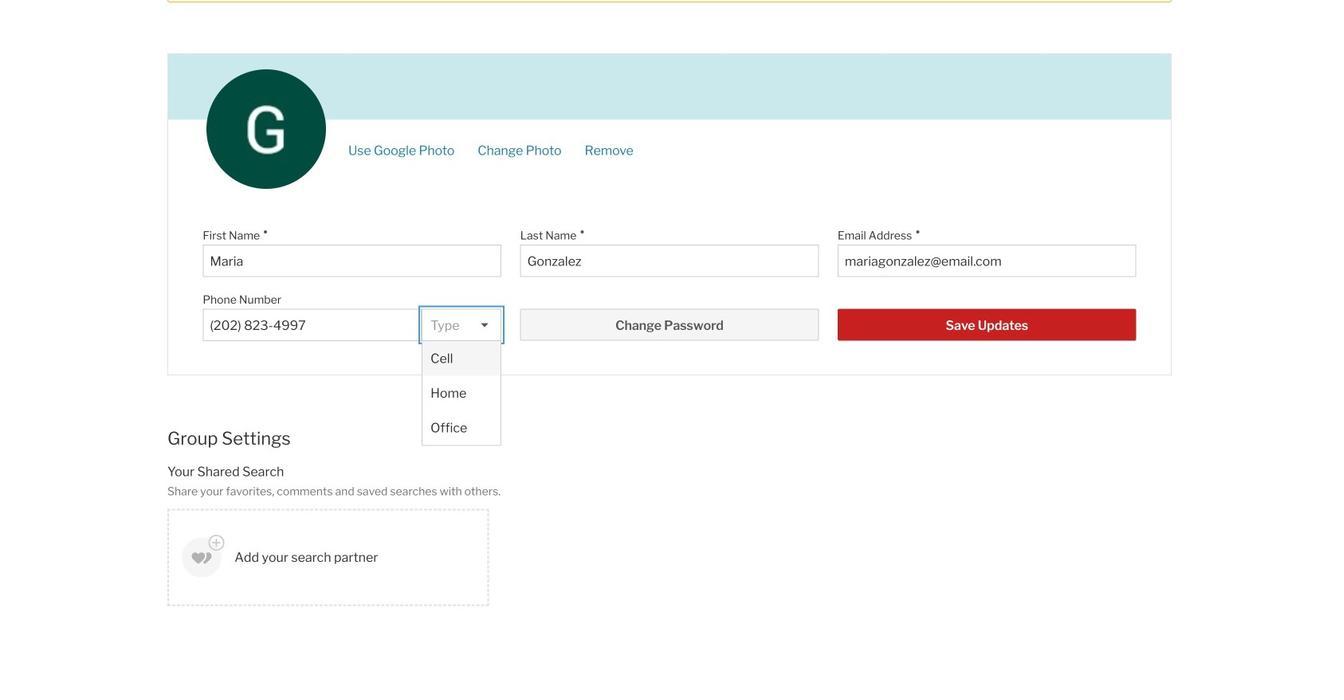 Task type: describe. For each thing, give the bounding box(es) containing it.
phone number element
[[203, 285, 414, 309]]

Email Address email field
[[845, 253, 1130, 269]]

Phone Number telephone field
[[210, 318, 415, 333]]

last name. required field. element
[[520, 221, 811, 245]]



Task type: vqa. For each thing, say whether or not it's contained in the screenshot.
EMAIL ADDRESS. REQUIRED FIELD. element
yes



Task type: locate. For each thing, give the bounding box(es) containing it.
list box
[[422, 309, 502, 446]]

First Name text field
[[210, 253, 494, 269]]

email address. required field. element
[[838, 221, 1129, 245]]

section
[[167, 0, 1172, 2]]

dialog
[[422, 340, 502, 446]]

Last Name text field
[[528, 253, 812, 269]]

first name. required field. element
[[203, 221, 494, 245]]



